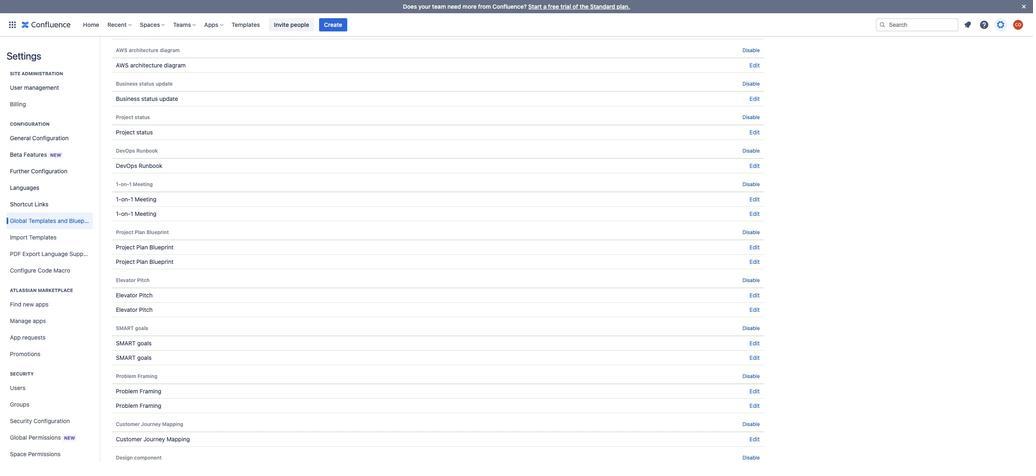 Task type: vqa. For each thing, say whether or not it's contained in the screenshot.
2nd Sales from the top
yes



Task type: locate. For each thing, give the bounding box(es) containing it.
global inside "security" group
[[10, 434, 27, 441]]

on- for disable link related to 1-on-1 meeting
[[121, 181, 129, 188]]

new up the space permissions link
[[64, 436, 75, 441]]

3 smart from the top
[[116, 355, 136, 362]]

app requests link
[[7, 330, 93, 346]]

and
[[58, 217, 68, 225]]

2 smart from the top
[[116, 340, 136, 347]]

runbook
[[136, 148, 158, 154], [139, 162, 163, 169]]

1 global from the top
[[10, 217, 27, 225]]

9 edit link from the top
[[750, 292, 760, 299]]

2 aws from the top
[[116, 62, 129, 69]]

0 vertical spatial security
[[10, 372, 34, 377]]

templates
[[232, 21, 260, 28], [29, 217, 56, 225], [29, 234, 57, 241]]

7 edit link from the top
[[750, 244, 760, 251]]

search image
[[880, 21, 886, 28]]

0 vertical spatial sales portal
[[116, 14, 145, 20]]

disable link for devops runbook
[[743, 148, 760, 154]]

disable for design component
[[743, 455, 760, 461]]

1 vertical spatial project plan blueprint
[[116, 244, 174, 251]]

templates up pdf export language support link on the left of page
[[29, 234, 57, 241]]

0 vertical spatial devops runbook
[[116, 148, 158, 154]]

smart for smart goals's disable link
[[116, 326, 134, 332]]

2 vertical spatial templates
[[29, 234, 57, 241]]

1 vertical spatial runbook
[[139, 162, 163, 169]]

aws right collapse sidebar icon
[[116, 47, 127, 53]]

2 vertical spatial elevator
[[116, 307, 138, 314]]

0 vertical spatial templates
[[232, 21, 260, 28]]

administration
[[22, 71, 63, 76]]

2 devops from the top
[[116, 162, 137, 169]]

5 disable link from the top
[[743, 148, 760, 154]]

0 vertical spatial 1
[[129, 181, 132, 188]]

0 vertical spatial 1-
[[116, 181, 121, 188]]

2 vertical spatial on-
[[121, 210, 131, 217]]

smart goals
[[116, 326, 148, 332], [116, 340, 152, 347], [116, 355, 152, 362]]

smart
[[116, 326, 134, 332], [116, 340, 136, 347], [116, 355, 136, 362]]

10 edit from the top
[[750, 307, 760, 314]]

new up further configuration link
[[50, 152, 61, 158]]

14 edit from the top
[[750, 403, 760, 410]]

1 customer from the top
[[116, 422, 140, 428]]

further configuration
[[10, 168, 67, 175]]

2 elevator from the top
[[116, 292, 138, 299]]

recent
[[108, 21, 127, 28]]

2 devops runbook from the top
[[116, 162, 163, 169]]

15 edit link from the top
[[750, 436, 760, 443]]

0 vertical spatial journey
[[141, 422, 161, 428]]

2 problem framing from the top
[[116, 388, 161, 395]]

links
[[35, 201, 48, 208]]

1-
[[116, 181, 121, 188], [116, 196, 121, 203], [116, 210, 121, 217]]

devops
[[116, 148, 135, 154], [116, 162, 137, 169]]

project
[[116, 114, 133, 121], [116, 129, 135, 136], [116, 229, 133, 236], [116, 244, 135, 251], [116, 258, 135, 266]]

business status update for edit
[[116, 95, 178, 102]]

aws architecture diagram down "spaces" at the top left
[[116, 47, 180, 53]]

1 aws architecture diagram from the top
[[116, 47, 180, 53]]

global up space
[[10, 434, 27, 441]]

0 vertical spatial architecture
[[129, 47, 159, 53]]

12 edit link from the top
[[750, 355, 760, 362]]

1 vertical spatial smart goals
[[116, 340, 152, 347]]

2 1- from the top
[[116, 196, 121, 203]]

2 vertical spatial project plan blueprint
[[116, 258, 174, 266]]

1 vertical spatial devops runbook
[[116, 162, 163, 169]]

0 vertical spatial sales
[[116, 14, 129, 20]]

security for security configuration
[[10, 418, 32, 425]]

diagram for disable
[[160, 47, 180, 53]]

on- for 6th edit link from the top
[[121, 210, 131, 217]]

1 horizontal spatial new
[[64, 436, 75, 441]]

9 disable link from the top
[[743, 326, 760, 332]]

2 vertical spatial blueprint
[[150, 258, 174, 266]]

5 disable from the top
[[743, 148, 760, 154]]

pdf
[[10, 251, 21, 258]]

permissions down global permissions new in the bottom left of the page
[[28, 451, 60, 458]]

0 vertical spatial aws
[[116, 47, 127, 53]]

1 aws from the top
[[116, 47, 127, 53]]

permissions
[[29, 434, 61, 441], [28, 451, 60, 458]]

appswitcher icon image
[[7, 20, 17, 30]]

1 vertical spatial customer
[[116, 436, 142, 443]]

journey for edit
[[144, 436, 165, 443]]

disable link
[[743, 14, 760, 20], [743, 47, 760, 53], [743, 81, 760, 87], [743, 114, 760, 121], [743, 148, 760, 154], [743, 181, 760, 188], [743, 229, 760, 236], [743, 278, 760, 284], [743, 326, 760, 332], [743, 374, 760, 380], [743, 422, 760, 428], [743, 455, 760, 461]]

configuration for general
[[32, 135, 69, 142]]

1 vertical spatial new
[[64, 436, 75, 441]]

confluence image
[[22, 20, 71, 30], [22, 20, 71, 30]]

1 project plan blueprint from the top
[[116, 229, 169, 236]]

11 edit link from the top
[[750, 340, 760, 347]]

1 vertical spatial journey
[[144, 436, 165, 443]]

disable for 1-on-1 meeting
[[743, 181, 760, 188]]

1 security from the top
[[10, 372, 34, 377]]

9 disable from the top
[[743, 326, 760, 332]]

global for global permissions new
[[10, 434, 27, 441]]

1 vertical spatial sales portal
[[116, 28, 148, 35]]

1-on-1 meeting
[[116, 181, 153, 188], [116, 196, 157, 203], [116, 210, 157, 217]]

0 vertical spatial problem framing
[[116, 374, 157, 380]]

0 vertical spatial aws architecture diagram
[[116, 47, 180, 53]]

disable for aws architecture diagram
[[743, 47, 760, 53]]

2 vertical spatial 1-on-1 meeting
[[116, 210, 157, 217]]

find
[[10, 301, 21, 308]]

1 smart goals from the top
[[116, 326, 148, 332]]

promotions link
[[7, 346, 93, 363]]

business status update
[[116, 81, 173, 87], [116, 95, 178, 102]]

3 project from the top
[[116, 229, 133, 236]]

2 1-on-1 meeting from the top
[[116, 196, 157, 203]]

free
[[549, 3, 559, 10]]

0 horizontal spatial new
[[50, 152, 61, 158]]

12 disable from the top
[[743, 455, 760, 461]]

4 disable link from the top
[[743, 114, 760, 121]]

global up import
[[10, 217, 27, 225]]

sales down recent
[[116, 28, 130, 35]]

2 sales portal from the top
[[116, 28, 148, 35]]

3 disable link from the top
[[743, 81, 760, 87]]

2 sales from the top
[[116, 28, 130, 35]]

0 vertical spatial plan
[[135, 229, 145, 236]]

1 vertical spatial devops
[[116, 162, 137, 169]]

blueprint
[[147, 229, 169, 236], [150, 244, 174, 251], [150, 258, 174, 266]]

1 vertical spatial security
[[10, 418, 32, 425]]

new inside global permissions new
[[64, 436, 75, 441]]

6 disable from the top
[[743, 181, 760, 188]]

templates link
[[229, 18, 263, 31]]

journey
[[141, 422, 161, 428], [144, 436, 165, 443]]

marketplace
[[38, 288, 73, 293]]

on-
[[121, 181, 129, 188], [121, 196, 131, 203], [121, 210, 131, 217]]

security group
[[7, 363, 93, 463]]

sales portal down recent
[[116, 28, 148, 35]]

global inside configuration group
[[10, 217, 27, 225]]

1 vertical spatial problem framing
[[116, 388, 161, 395]]

aws for disable
[[116, 47, 127, 53]]

mapping
[[162, 422, 183, 428], [167, 436, 190, 443]]

4 disable from the top
[[743, 114, 760, 121]]

2 project status from the top
[[116, 129, 153, 136]]

apps up requests
[[33, 318, 46, 325]]

framing
[[138, 374, 157, 380], [140, 388, 161, 395], [140, 403, 161, 410]]

1 vertical spatial diagram
[[164, 62, 186, 69]]

2 vertical spatial 1
[[131, 210, 133, 217]]

manage
[[10, 318, 31, 325]]

spaces button
[[137, 18, 168, 31]]

1 vertical spatial 1
[[131, 196, 133, 203]]

language
[[42, 251, 68, 258]]

7 disable from the top
[[743, 229, 760, 236]]

1 vertical spatial update
[[159, 95, 178, 102]]

10 disable from the top
[[743, 374, 760, 380]]

11 disable from the top
[[743, 422, 760, 428]]

2 vertical spatial elevator pitch
[[116, 307, 153, 314]]

templates right apps popup button at the left of page
[[232, 21, 260, 28]]

1 customer journey mapping from the top
[[116, 422, 183, 428]]

global for global templates and blueprints
[[10, 217, 27, 225]]

templates down links
[[29, 217, 56, 225]]

1
[[129, 181, 132, 188], [131, 196, 133, 203], [131, 210, 133, 217]]

1 vertical spatial aws architecture diagram
[[116, 62, 186, 69]]

1 vertical spatial aws
[[116, 62, 129, 69]]

architecture for edit
[[130, 62, 163, 69]]

permissions for space
[[28, 451, 60, 458]]

sales portal
[[116, 14, 145, 20], [116, 28, 148, 35]]

1 elevator pitch from the top
[[116, 278, 150, 284]]

2 customer from the top
[[116, 436, 142, 443]]

disable link for customer journey mapping
[[743, 422, 760, 428]]

0 vertical spatial blueprint
[[147, 229, 169, 236]]

aws architecture diagram for disable
[[116, 47, 180, 53]]

1 disable from the top
[[743, 14, 760, 20]]

1 edit link from the top
[[750, 62, 760, 69]]

1 vertical spatial business
[[116, 95, 140, 102]]

aws architecture diagram
[[116, 47, 180, 53], [116, 62, 186, 69]]

0 vertical spatial customer
[[116, 422, 140, 428]]

0 vertical spatial problem
[[116, 374, 136, 380]]

0 vertical spatial elevator
[[116, 278, 136, 284]]

3 edit from the top
[[750, 129, 760, 136]]

journey for disable
[[141, 422, 161, 428]]

elevator
[[116, 278, 136, 284], [116, 292, 138, 299], [116, 307, 138, 314]]

customer journey mapping for disable
[[116, 422, 183, 428]]

portal
[[130, 14, 145, 20], [132, 28, 148, 35]]

Search field
[[876, 18, 959, 31]]

0 vertical spatial runbook
[[136, 148, 158, 154]]

global element
[[5, 13, 875, 36]]

update
[[156, 81, 173, 87], [159, 95, 178, 102]]

architecture for disable
[[129, 47, 159, 53]]

sales up recent
[[116, 14, 129, 20]]

configuration up languages link
[[31, 168, 67, 175]]

invite
[[274, 21, 289, 28]]

11 disable link from the top
[[743, 422, 760, 428]]

0 vertical spatial project status
[[116, 114, 150, 121]]

0 vertical spatial permissions
[[29, 434, 61, 441]]

pdf export language support
[[10, 251, 91, 258]]

0 vertical spatial global
[[10, 217, 27, 225]]

devops for edit
[[116, 162, 137, 169]]

3 disable from the top
[[743, 81, 760, 87]]

disable link for project plan blueprint
[[743, 229, 760, 236]]

1 vertical spatial project status
[[116, 129, 153, 136]]

0 vertical spatial customer journey mapping
[[116, 422, 183, 428]]

1 devops from the top
[[116, 148, 135, 154]]

1 vertical spatial customer journey mapping
[[116, 436, 190, 443]]

1 problem from the top
[[116, 374, 136, 380]]

1 project status from the top
[[116, 114, 150, 121]]

design component
[[116, 455, 162, 461]]

2 disable from the top
[[743, 47, 760, 53]]

2 vertical spatial meeting
[[135, 210, 157, 217]]

4 project from the top
[[116, 244, 135, 251]]

configuration down groups link
[[34, 418, 70, 425]]

customer
[[116, 422, 140, 428], [116, 436, 142, 443]]

user management
[[10, 84, 59, 91]]

permissions for global
[[29, 434, 61, 441]]

0 vertical spatial diagram
[[160, 47, 180, 53]]

1 smart from the top
[[116, 326, 134, 332]]

sales
[[116, 14, 129, 20], [116, 28, 130, 35]]

disable link for smart goals
[[743, 326, 760, 332]]

8 disable link from the top
[[743, 278, 760, 284]]

notification icon image
[[963, 20, 973, 30]]

sales portal up recent
[[116, 14, 145, 20]]

0 vertical spatial business status update
[[116, 81, 173, 87]]

collapse sidebar image
[[90, 41, 109, 57]]

security up users at the bottom of page
[[10, 372, 34, 377]]

0 vertical spatial project plan blueprint
[[116, 229, 169, 236]]

2 vertical spatial smart
[[116, 355, 136, 362]]

1 vertical spatial mapping
[[167, 436, 190, 443]]

new for features
[[50, 152, 61, 158]]

2 vertical spatial problem
[[116, 403, 138, 410]]

diagram for edit
[[164, 62, 186, 69]]

1 vertical spatial pitch
[[139, 292, 153, 299]]

shortcut links link
[[7, 196, 93, 213]]

1 vertical spatial on-
[[121, 196, 131, 203]]

1 vertical spatial architecture
[[130, 62, 163, 69]]

pdf export language support link
[[7, 246, 93, 263]]

1 vertical spatial global
[[10, 434, 27, 441]]

devops runbook
[[116, 148, 158, 154], [116, 162, 163, 169]]

help icon image
[[980, 20, 990, 30]]

1 1- from the top
[[116, 181, 121, 188]]

aws architecture diagram down the spaces popup button
[[116, 62, 186, 69]]

home link
[[81, 18, 102, 31]]

invite people button
[[269, 18, 314, 31]]

atlassian marketplace
[[10, 288, 73, 293]]

12 disable link from the top
[[743, 455, 760, 461]]

project status for disable
[[116, 114, 150, 121]]

aws down recent popup button
[[116, 62, 129, 69]]

configure code macro
[[10, 267, 70, 274]]

security
[[10, 372, 34, 377], [10, 418, 32, 425]]

10 disable link from the top
[[743, 374, 760, 380]]

1 vertical spatial elevator
[[116, 292, 138, 299]]

0 vertical spatial elevator pitch
[[116, 278, 150, 284]]

0 vertical spatial update
[[156, 81, 173, 87]]

3 smart goals from the top
[[116, 355, 152, 362]]

apps
[[36, 301, 49, 308], [33, 318, 46, 325]]

business for edit
[[116, 95, 140, 102]]

business for disable
[[116, 81, 138, 87]]

0 vertical spatial 1-on-1 meeting
[[116, 181, 153, 188]]

disable link for elevator pitch
[[743, 278, 760, 284]]

0 vertical spatial apps
[[36, 301, 49, 308]]

configuration inside general configuration link
[[32, 135, 69, 142]]

1 business from the top
[[116, 81, 138, 87]]

0 vertical spatial smart goals
[[116, 326, 148, 332]]

2 vertical spatial framing
[[140, 403, 161, 410]]

macro
[[54, 267, 70, 274]]

1 vertical spatial 1-
[[116, 196, 121, 203]]

new
[[23, 301, 34, 308]]

start
[[529, 3, 542, 10]]

smart for 12th edit link
[[116, 355, 136, 362]]

new inside beta features new
[[50, 152, 61, 158]]

7 disable link from the top
[[743, 229, 760, 236]]

apps right new at bottom left
[[36, 301, 49, 308]]

banner
[[0, 13, 1034, 36]]

9 edit from the top
[[750, 292, 760, 299]]

problem
[[116, 374, 136, 380], [116, 388, 138, 395], [116, 403, 138, 410]]

pitch
[[137, 278, 150, 284], [139, 292, 153, 299], [139, 307, 153, 314]]

portal up "spaces" at the top left
[[130, 14, 145, 20]]

0 vertical spatial mapping
[[162, 422, 183, 428]]

configuration for security
[[34, 418, 70, 425]]

0 vertical spatial new
[[50, 152, 61, 158]]

security for security
[[10, 372, 34, 377]]

0 vertical spatial devops
[[116, 148, 135, 154]]

runbook for disable
[[136, 148, 158, 154]]

permissions down security configuration link
[[29, 434, 61, 441]]

0 vertical spatial on-
[[121, 181, 129, 188]]

2 security from the top
[[10, 418, 32, 425]]

disable for customer journey mapping
[[743, 422, 760, 428]]

project plan blueprint
[[116, 229, 169, 236], [116, 244, 174, 251], [116, 258, 174, 266]]

portal down "spaces" at the top left
[[132, 28, 148, 35]]

8 disable from the top
[[743, 278, 760, 284]]

space
[[10, 451, 27, 458]]

mapping for disable
[[162, 422, 183, 428]]

configuration inside further configuration link
[[31, 168, 67, 175]]

1 vertical spatial apps
[[33, 318, 46, 325]]

status
[[139, 81, 154, 87], [141, 95, 158, 102], [135, 114, 150, 121], [136, 129, 153, 136]]

customer journey mapping
[[116, 422, 183, 428], [116, 436, 190, 443]]

configuration inside security configuration link
[[34, 418, 70, 425]]

1 vertical spatial blueprint
[[150, 244, 174, 251]]

goals
[[135, 326, 148, 332], [137, 340, 152, 347], [137, 355, 152, 362]]

6 edit link from the top
[[750, 210, 760, 217]]

2 vertical spatial smart goals
[[116, 355, 152, 362]]

users link
[[7, 380, 93, 397]]

1 vertical spatial 1-on-1 meeting
[[116, 196, 157, 203]]

0 vertical spatial framing
[[138, 374, 157, 380]]

2 business from the top
[[116, 95, 140, 102]]

aws
[[116, 47, 127, 53], [116, 62, 129, 69]]

10 edit link from the top
[[750, 307, 760, 314]]

1 vertical spatial elevator pitch
[[116, 292, 153, 299]]

2 vertical spatial 1-
[[116, 210, 121, 217]]

project status
[[116, 114, 150, 121], [116, 129, 153, 136]]

1 vertical spatial templates
[[29, 217, 56, 225]]

2 elevator pitch from the top
[[116, 292, 153, 299]]

standard
[[591, 3, 616, 10]]

0 vertical spatial pitch
[[137, 278, 150, 284]]

security down groups
[[10, 418, 32, 425]]

2 customer journey mapping from the top
[[116, 436, 190, 443]]

1 devops runbook from the top
[[116, 148, 158, 154]]

1 vertical spatial problem
[[116, 388, 138, 395]]

0 vertical spatial smart
[[116, 326, 134, 332]]

2 vertical spatial problem framing
[[116, 403, 161, 410]]

1 project from the top
[[116, 114, 133, 121]]

0 vertical spatial business
[[116, 81, 138, 87]]

beta features new
[[10, 151, 61, 158]]

2 edit from the top
[[750, 95, 760, 102]]

3 problem framing from the top
[[116, 403, 161, 410]]

1 vertical spatial permissions
[[28, 451, 60, 458]]

1 vertical spatial business status update
[[116, 95, 178, 102]]

2 vertical spatial plan
[[136, 258, 148, 266]]

project status for edit
[[116, 129, 153, 136]]

configuration up beta features new
[[32, 135, 69, 142]]

3 edit link from the top
[[750, 129, 760, 136]]

1 vertical spatial smart
[[116, 340, 136, 347]]



Task type: describe. For each thing, give the bounding box(es) containing it.
create
[[324, 21, 343, 28]]

languages link
[[7, 180, 93, 196]]

global templates and blueprints
[[10, 217, 96, 225]]

3 problem from the top
[[116, 403, 138, 410]]

disable link for design component
[[743, 455, 760, 461]]

app requests
[[10, 334, 46, 341]]

user
[[10, 84, 23, 91]]

5 edit link from the top
[[750, 196, 760, 203]]

home
[[83, 21, 99, 28]]

0 vertical spatial goals
[[135, 326, 148, 332]]

security configuration
[[10, 418, 70, 425]]

space permissions link
[[7, 447, 93, 463]]

does your team need more from confluence? start a free trial of the standard plan.
[[403, 3, 631, 10]]

features
[[24, 151, 47, 158]]

4 edit link from the top
[[750, 162, 760, 169]]

beta
[[10, 151, 22, 158]]

the
[[580, 3, 589, 10]]

update for disable
[[156, 81, 173, 87]]

disable link for aws architecture diagram
[[743, 47, 760, 53]]

templates for import templates
[[29, 234, 57, 241]]

1 vertical spatial framing
[[140, 388, 161, 395]]

8 edit link from the top
[[750, 258, 760, 266]]

1 vertical spatial meeting
[[135, 196, 157, 203]]

smart goals for fifth edit link from the bottom
[[116, 340, 152, 347]]

1 elevator from the top
[[116, 278, 136, 284]]

13 edit from the top
[[750, 388, 760, 395]]

11 edit from the top
[[750, 340, 760, 347]]

plan.
[[617, 3, 631, 10]]

disable for elevator pitch
[[743, 278, 760, 284]]

5 edit from the top
[[750, 196, 760, 203]]

teams button
[[171, 18, 199, 31]]

of
[[573, 3, 579, 10]]

users
[[10, 385, 25, 392]]

site administration group
[[7, 62, 93, 115]]

3 elevator pitch from the top
[[116, 307, 153, 314]]

1 vertical spatial goals
[[137, 340, 152, 347]]

does
[[403, 3, 417, 10]]

security configuration link
[[7, 413, 93, 430]]

13 edit link from the top
[[750, 388, 760, 395]]

manage apps
[[10, 318, 46, 325]]

disable link for business status update
[[743, 81, 760, 87]]

disable link for project status
[[743, 114, 760, 121]]

2 vertical spatial pitch
[[139, 307, 153, 314]]

recent button
[[105, 18, 135, 31]]

customer for edit
[[116, 436, 142, 443]]

import
[[10, 234, 28, 241]]

site administration
[[10, 71, 63, 76]]

team
[[433, 3, 446, 10]]

1 problem framing from the top
[[116, 374, 157, 380]]

3 project plan blueprint from the top
[[116, 258, 174, 266]]

invite people
[[274, 21, 309, 28]]

disable link for problem framing
[[743, 374, 760, 380]]

blueprints
[[69, 217, 96, 225]]

billing
[[10, 101, 26, 108]]

apps button
[[202, 18, 227, 31]]

confluence?
[[493, 3, 527, 10]]

teams
[[173, 21, 191, 28]]

2 vertical spatial goals
[[137, 355, 152, 362]]

5 project from the top
[[116, 258, 135, 266]]

site
[[10, 71, 20, 76]]

from
[[478, 3, 491, 10]]

aws for edit
[[116, 62, 129, 69]]

3 1-on-1 meeting from the top
[[116, 210, 157, 217]]

disable for sales portal
[[743, 14, 760, 20]]

0 vertical spatial meeting
[[133, 181, 153, 188]]

2 edit link from the top
[[750, 95, 760, 102]]

settings icon image
[[997, 20, 1007, 30]]

your
[[419, 3, 431, 10]]

mapping for edit
[[167, 436, 190, 443]]

apps
[[204, 21, 219, 28]]

smart goals for 12th edit link
[[116, 355, 152, 362]]

8 edit from the top
[[750, 258, 760, 266]]

settings
[[7, 50, 41, 62]]

billing link
[[7, 96, 93, 113]]

6 edit from the top
[[750, 210, 760, 217]]

user management link
[[7, 80, 93, 96]]

1 edit from the top
[[750, 62, 760, 69]]

global permissions new
[[10, 434, 75, 441]]

disable for smart goals
[[743, 326, 760, 332]]

2 project plan blueprint from the top
[[116, 244, 174, 251]]

find new apps link
[[7, 297, 93, 313]]

disable link for sales portal
[[743, 14, 760, 20]]

groups
[[10, 401, 29, 408]]

4 edit from the top
[[750, 162, 760, 169]]

configure
[[10, 267, 36, 274]]

new for permissions
[[64, 436, 75, 441]]

import templates
[[10, 234, 57, 241]]

disable for business status update
[[743, 81, 760, 87]]

1 vertical spatial portal
[[132, 28, 148, 35]]

support
[[69, 251, 91, 258]]

global templates and blueprints link
[[7, 213, 96, 229]]

smart goals for smart goals's disable link
[[116, 326, 148, 332]]

customer journey mapping for edit
[[116, 436, 190, 443]]

templates for global templates and blueprints
[[29, 217, 56, 225]]

templates inside global 'element'
[[232, 21, 260, 28]]

find new apps
[[10, 301, 49, 308]]

shortcut links
[[10, 201, 48, 208]]

shortcut
[[10, 201, 33, 208]]

start a free trial of the standard plan. link
[[529, 3, 631, 10]]

0 vertical spatial portal
[[130, 14, 145, 20]]

devops for disable
[[116, 148, 135, 154]]

1 sales portal from the top
[[116, 14, 145, 20]]

more
[[463, 3, 477, 10]]

manage apps link
[[7, 313, 93, 330]]

spaces
[[140, 21, 160, 28]]

create link
[[319, 18, 347, 31]]

disable for problem framing
[[743, 374, 760, 380]]

configuration group
[[7, 113, 96, 282]]

general configuration link
[[7, 130, 93, 147]]

devops runbook for edit
[[116, 162, 163, 169]]

design
[[116, 455, 133, 461]]

app
[[10, 334, 21, 341]]

aws architecture diagram for edit
[[116, 62, 186, 69]]

management
[[24, 84, 59, 91]]

further configuration link
[[7, 163, 93, 180]]

customer for disable
[[116, 422, 140, 428]]

update for edit
[[159, 95, 178, 102]]

smart for fifth edit link from the bottom
[[116, 340, 136, 347]]

on- for 11th edit link from the bottom of the page
[[121, 196, 131, 203]]

import templates link
[[7, 229, 93, 246]]

1 1-on-1 meeting from the top
[[116, 181, 153, 188]]

2 problem from the top
[[116, 388, 138, 395]]

general configuration
[[10, 135, 69, 142]]

1 vertical spatial plan
[[136, 244, 148, 251]]

requests
[[22, 334, 46, 341]]

people
[[291, 21, 309, 28]]

component
[[134, 455, 162, 461]]

2 project from the top
[[116, 129, 135, 136]]

7 edit from the top
[[750, 244, 760, 251]]

devops runbook for disable
[[116, 148, 158, 154]]

export
[[23, 251, 40, 258]]

14 edit link from the top
[[750, 403, 760, 410]]

runbook for edit
[[139, 162, 163, 169]]

banner containing home
[[0, 13, 1034, 36]]

promotions
[[10, 351, 40, 358]]

12 edit from the top
[[750, 355, 760, 362]]

disable for devops runbook
[[743, 148, 760, 154]]

configuration for further
[[31, 168, 67, 175]]

disable link for 1-on-1 meeting
[[743, 181, 760, 188]]

close image
[[1020, 2, 1030, 12]]

disable for project status
[[743, 114, 760, 121]]

configuration up general
[[10, 121, 50, 127]]

further
[[10, 168, 30, 175]]

business status update for disable
[[116, 81, 173, 87]]

configure code macro link
[[7, 263, 93, 279]]

code
[[38, 267, 52, 274]]

3 1- from the top
[[116, 210, 121, 217]]

space permissions
[[10, 451, 60, 458]]

1 sales from the top
[[116, 14, 129, 20]]

groups link
[[7, 397, 93, 413]]

need
[[448, 3, 461, 10]]

atlassian marketplace group
[[7, 279, 93, 365]]

15 edit from the top
[[750, 436, 760, 443]]

atlassian
[[10, 288, 37, 293]]

general
[[10, 135, 31, 142]]

disable for project plan blueprint
[[743, 229, 760, 236]]

your profile and preferences image
[[1014, 20, 1024, 30]]

trial
[[561, 3, 572, 10]]

3 elevator from the top
[[116, 307, 138, 314]]



